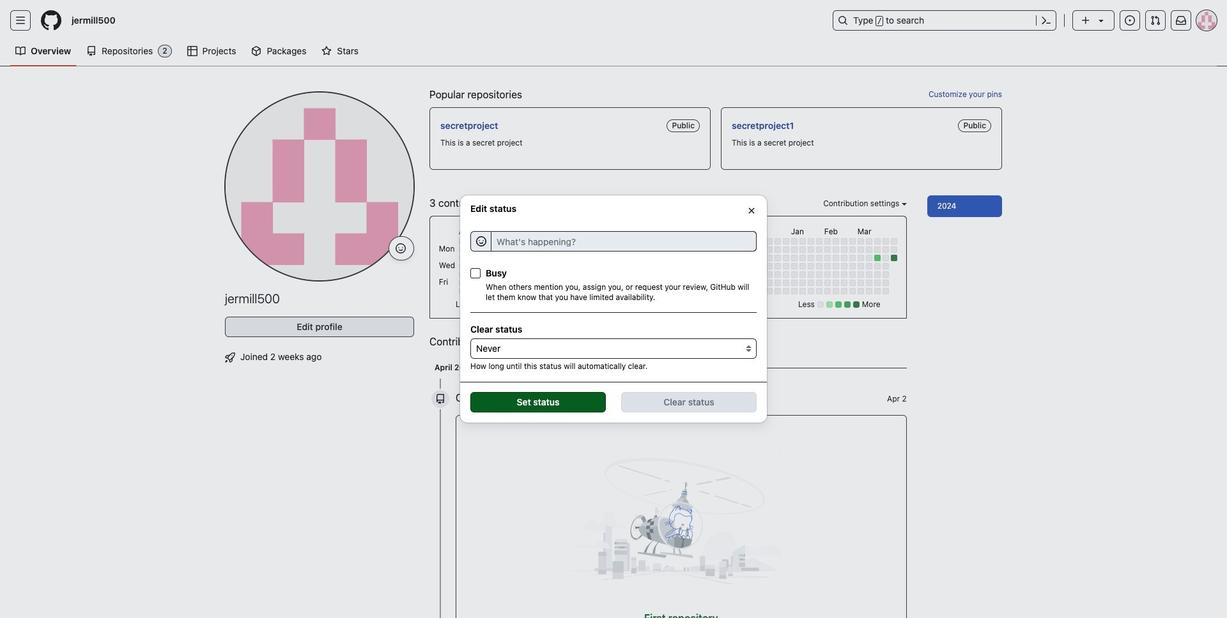 Task type: locate. For each thing, give the bounding box(es) containing it.
homepage image
[[41, 10, 61, 31]]

command palette image
[[1041, 15, 1051, 26]]

git pull request image
[[1150, 15, 1161, 26]]

smiley image
[[476, 236, 486, 246], [396, 244, 406, 254]]

None checkbox
[[470, 268, 481, 278]]

0 horizontal spatial smiley image
[[396, 244, 406, 254]]

rocket image
[[225, 353, 235, 363]]

plus image
[[1081, 15, 1091, 26]]

close image
[[747, 206, 757, 216]]



Task type: describe. For each thing, give the bounding box(es) containing it.
repo image
[[435, 395, 445, 405]]

triangle down image
[[1096, 15, 1106, 26]]

issue opened image
[[1125, 15, 1135, 26]]

notifications image
[[1176, 15, 1186, 26]]

What's happening? text field
[[491, 231, 757, 252]]

1 horizontal spatial smiley image
[[476, 236, 486, 246]]



Task type: vqa. For each thing, say whether or not it's contained in the screenshot.
plus image
yes



